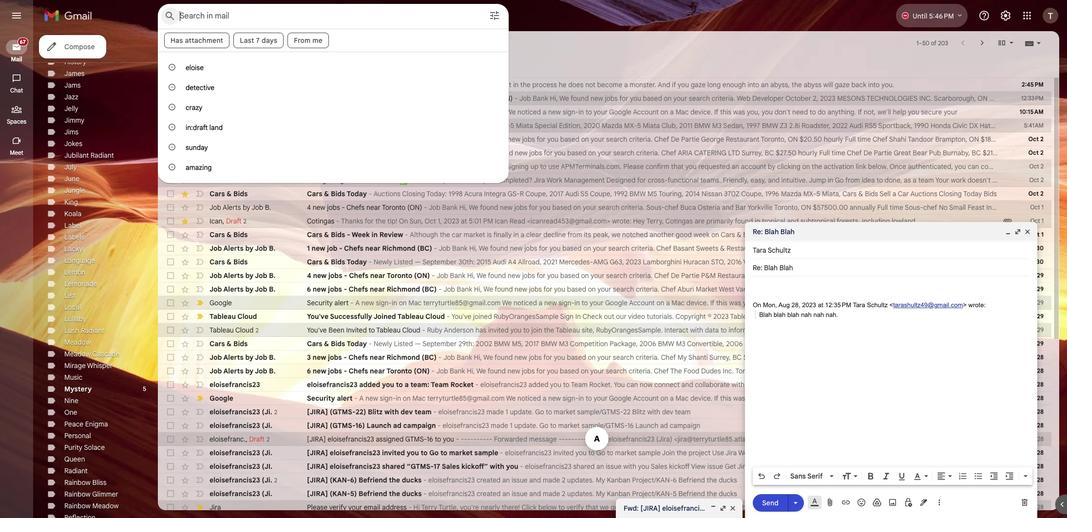 Task type: locate. For each thing, give the bounding box(es) containing it.
auctions down checklist
[[374, 190, 401, 198]]

b. for 4 new jobs - chefs near toronto (on) - job bank hi, we found new jobs for you based on your search criteria. sous-chef buca osteria and bar yorkville toronto, on $57500.00 annually full time sous-chef no small feast inc toronto, on $30.00
[[265, 203, 271, 212]]

my up [jira] (kan-5) befriend the ducks - eloisefrancis23 created an issue and made 2 updates. my kanban project/kan-5 befriend the ducks ‌ ‌ ‌ ‌ ‌ ‌ ‌ ‌ ‌ ‌ ‌ ‌ ‌ ‌ ‌ ‌ ‌ ‌ ‌ ‌ ‌ ‌ ‌ ‌ ‌ ‌ ‌ ‌ ‌ ‌ ‌ ‌ ‌ ‌ ‌ ‌ ‌ ‌ ‌ ‌ ‌ ‌ ‌ ‌ ‌ ‌ ‌ ‌ ‌ ‌ ‌ ‌ ‌
[[596, 476, 605, 485]]

surrey, down job bank hi, we found new jobs for you based on your search criteria. chef de partie george restaurant toronto, on $20.50 hourly full time chef shahi tandoor brampton, on $18.50 hourly full time chef
[[742, 149, 763, 157]]

strong
[[792, 231, 812, 239]]

[jira] eloisefrancis23 assigned gtms-16 to you - ---------- forwarded message --------- from: eloisefrancis23 (jira) <jira@terryturtle85.atlassian.net> date: thu, sep 28, 2023 at 2:09 pm subject: [jira] eloise
[[307, 435, 954, 444]]

1 vertical spatial terry,
[[647, 217, 664, 226]]

28, inside on mon, aug 28, 2023 at 12:35 pm tara schultz < tarashultz49@gmail.com > wrote: blah blah blah nah nah nah.
[[792, 302, 801, 309]]

0 horizontal spatial 2017
[[525, 340, 539, 349]]

1 eloisefrancis23 (ji. 2 from the top
[[210, 408, 277, 417]]

hourly down hatchback,
[[1003, 135, 1023, 144]]

main content containing primary
[[158, 31, 1067, 519]]

heading
[[289, 61, 299, 71]]

including
[[862, 217, 890, 226]]

ducks up pop out icon
[[719, 490, 737, 499]]

$27.50 up aug
[[783, 285, 803, 294]]

promotions image
[[289, 61, 299, 71]]

row containing noreply
[[158, 160, 1052, 174]]

process
[[533, 80, 557, 89]]

re: blah blah dialog
[[745, 222, 1038, 519]]

you
[[678, 80, 689, 89], [630, 94, 641, 103], [762, 108, 773, 116], [908, 108, 920, 116], [547, 135, 559, 144], [555, 149, 566, 157], [483, 162, 495, 171], [686, 162, 697, 171], [955, 162, 966, 171], [483, 176, 494, 185], [540, 203, 551, 212], [550, 244, 561, 253], [1013, 244, 1024, 253], [547, 272, 559, 280], [554, 285, 566, 294], [758, 299, 769, 308], [904, 299, 916, 308], [511, 326, 522, 335], [554, 353, 565, 362], [547, 367, 558, 376], [382, 381, 394, 389], [550, 381, 562, 389], [762, 394, 773, 403], [908, 394, 920, 403], [443, 435, 454, 444], [407, 449, 419, 458], [576, 449, 587, 458], [506, 463, 519, 471], [638, 463, 650, 471], [782, 504, 794, 513]]

data
[[705, 326, 719, 335], [833, 326, 847, 335]]

toronto for job bank hi, we found new jobs for you based on your search criteria. chef de partie p&m restaurant toronto, on $20.00 hourly sous-chef patois restaurant inc. toronto, on $19.00 to $23.00 hourly (
[[387, 272, 413, 280]]

0 horizontal spatial ,
[[223, 217, 224, 225]]

1 horizontal spatial all
[[924, 449, 931, 458]]

2,
[[813, 94, 819, 103]]

1 auctions from the left
[[374, 190, 401, 198]]

0 vertical spatial $30.00
[[1036, 203, 1060, 212]]

minimize image
[[1005, 228, 1012, 236], [710, 505, 718, 513]]

a right become
[[624, 80, 628, 89]]

not,
[[864, 108, 876, 116], [860, 299, 872, 308], [864, 394, 876, 403]]

3 important according to google magic. switch from the top
[[195, 162, 205, 172]]

1 important according to google magic. switch from the top
[[195, 80, 205, 90]]

1 vertical spatial minimize image
[[710, 505, 718, 513]]

0 vertical spatial —
[[411, 121, 417, 130]]

club,
[[662, 121, 678, 130]]

2 launch from the left
[[636, 422, 659, 430]]

dx
[[970, 121, 978, 130]]

can right you
[[627, 381, 638, 389]]

1 vertical spatial you.
[[680, 504, 693, 512]]

minimize image for blah
[[1005, 228, 1012, 236]]

0 horizontal spatial schultz
[[768, 246, 791, 255]]

eloise
[[186, 63, 204, 72], [936, 435, 954, 444]]

1 horizontal spatial is
[[770, 504, 775, 512]]

2 (gtms- from the top
[[330, 422, 355, 430]]

nah right all
[[801, 311, 812, 319]]

[jira] for [jira] (gtms-16) launch ad campaign - eloisefrancis23 made 1 update. go to market sample/gtms-16 launch ad campaign ‌ ‌ ‌ ‌ ‌ ‌ ‌ ‌ ‌ ‌ ‌ ‌ ‌ ‌ ‌ ‌ ‌ ‌ ‌ ‌ ‌ ‌ ‌ ‌ ‌ ‌ ‌ ‌ ‌ ‌ ‌ ‌ ‌ ‌ ‌ ‌ ‌ ‌ ‌ ‌ ‌ ‌ ‌ ‌ ‌ ‌ ‌ ‌ ‌ ‌ ‌ ‌ ‌ ‌ ‌ ‌ ‌ ‌ ‌ ‌ ‌ ‌
[[307, 422, 328, 430]]

28 for security alert - a new sign-in on mac terryturtle85@gmail.com we noticed a new sign-in to your google account on a mac device. if this was you, you don't need to do anything. if not, we'll help you secure your
[[1037, 395, 1044, 402]]

secure down the inc.
[[921, 108, 942, 116]]

terryturtle85@gmail.com for sep 28
[[427, 394, 505, 403]]

0 vertical spatial partie
[[681, 135, 700, 144]]

and down 2:09
[[869, 449, 881, 458]]

2 2006 from the left
[[726, 340, 743, 349]]

jims link
[[64, 128, 79, 136]]

queen
[[64, 455, 85, 464]]

you, down members
[[747, 394, 760, 403]]

4 not important switch from the top
[[195, 175, 205, 185]]

2 cotingas from the left
[[666, 217, 693, 226]]

was up sedan,
[[733, 108, 745, 116]]

insert photo image
[[888, 498, 898, 508]]

bank for job bank hi, we found new jobs for you based on your search criteria. chef aburi market west vancouver, bc $27.50 hourly full time chef executive table group vancouver, bc $85000.00 annually full t
[[457, 285, 472, 294]]

sep 28 for [jira] eloisefrancis23 invited you to go to market sample - eloisefrancis23 invited you to go to market sample join the project use jira work management to... collaborate, align, and deliver work, all in one place view work your way using the lis
[[1025, 449, 1044, 457]]

insert link ‪(⌘k)‬ image
[[841, 498, 851, 508]]

search for chef
[[599, 203, 620, 212]]

not important switch inside job bank hi, we found new jobs for you based on your search criteria. chef aria catering ltd surrey, bc $27.50 hourly full time chef de partie great bear pub burnaby, bc $21.00 hourly full time chef row
[[195, 148, 205, 158]]

0 vertical spatial project/kan-
[[632, 476, 673, 485]]

oct 2 inside the job bank hi, we found new jobs for you based on your search criteria. chef de partie george restaurant toronto, on $20.50 hourly full time chef shahi tandoor brampton, on $18.50 hourly full time chef row
[[1029, 136, 1044, 143]]

0 vertical spatial assigned
[[376, 435, 404, 444]]

0 horizontal spatial of
[[777, 381, 784, 389]]

important according to google magic. switch
[[195, 80, 205, 90], [195, 107, 205, 117], [195, 162, 205, 172]]

0 vertical spatial security
[[307, 299, 333, 308]]

0 vertical spatial minimize image
[[1005, 228, 1012, 236]]

row containing bjord umlaut
[[158, 78, 1052, 92]]

sep inside the cars & bids today - newly listed — september 29th: 2002 bmw m5, 2017 bmw m3 competition package, 2006 bmw m3 convertible, 2006 bmw 330ci zhp convertible, 2011 bmw m3 convertible, cars & bids sell a car newly listed sep 29
[[1025, 340, 1036, 348]]

m3 up pig
[[869, 340, 879, 349]]

car down five at the top
[[965, 258, 976, 267]]

1 updates. from the top
[[567, 476, 594, 485]]

not important switch
[[195, 121, 205, 131], [195, 135, 205, 144], [195, 148, 205, 158], [195, 175, 205, 185]]

don't for sep 28
[[775, 394, 791, 403]]

0 horizontal spatial added
[[359, 381, 380, 389]]

will
[[824, 80, 833, 89]]

music
[[64, 373, 82, 382]]

0 horizontal spatial from
[[568, 231, 582, 239]]

0 horizontal spatial october
[[418, 121, 444, 130]]

1 vertical spatial inc.
[[723, 367, 734, 376]]

account for sep 29
[[629, 299, 655, 308]]

0 horizontal spatial we
[[600, 504, 609, 512]]

coupe, right r
[[526, 190, 548, 198]]

not important switch up amazing
[[195, 148, 205, 158]]

right
[[635, 504, 649, 512]]

october left 3rd:
[[418, 121, 444, 130]]

aburi
[[678, 285, 694, 294]]

0 horizontal spatial pm
[[483, 217, 493, 226]]

28, right aug
[[792, 302, 801, 309]]

android
[[940, 463, 964, 471]]

list box
[[158, 56, 508, 175]]

account up "newly listed — october 3rd: 1992 mazda mx-5 miata special edition, 2020 mazda mx-5 miata club, 2011 bmw m3 sedan, 1997 bmw z3 2.8i roadster, 2022 audi rs5 sportback, 1990 honda civic dx hatchback, cars" link
[[633, 108, 659, 116]]

secure down together!
[[921, 394, 942, 403]]

mx- down jump
[[804, 190, 817, 198]]

chefs for 4 new jobs - chefs near toronto (on) - job bank hi, we found new jobs for you based on your search criteria. sous-chef buca osteria and bar yorkville toronto, on $57500.00 annually full time sous-chef no small feast inc toronto, on $30.00
[[347, 203, 365, 212]]

2 vertical spatial surrey,
[[710, 353, 731, 362]]

work
[[547, 176, 563, 185], [739, 449, 754, 458]]

(on) for job bank hi, we found new jobs for you based on your search criteria. sous-chef buca osteria and bar yorkville toronto, on $57500.00 annually full time sous-chef no small feast inc toronto, on $30.00
[[407, 203, 422, 212]]

(gtms- for 16)
[[330, 422, 355, 430]]

(kan- for 5)
[[330, 490, 350, 499]]

questions.
[[939, 326, 971, 335]]

me
[[313, 36, 323, 45]]

1 horizontal spatial vancouver,
[[879, 353, 913, 362]]

0 horizontal spatial $23.00
[[958, 353, 981, 362]]

2 inside 'eloisefranc. , draft 2'
[[267, 436, 270, 443]]

2 important according to google magic. switch from the top
[[195, 107, 205, 117]]

1 horizontal spatial on
[[753, 302, 762, 309]]

need for sep 28
[[793, 394, 808, 403]]

sample/gtms- down rocket.
[[577, 408, 623, 417]]

sep 28 for security alert - a new sign-in on mac terryturtle85@gmail.com we noticed a new sign-in to your google account on a mac device. if this was you, you don't need to do anything. if not, we'll help you secure your
[[1025, 395, 1044, 402]]

surrey, up dudes
[[710, 353, 731, 362]]

1 vertical spatial security
[[307, 394, 335, 403]]

cotingas up "job"
[[307, 217, 335, 226]]

near for job bank hi, we found new jobs for you based on your search criteria. chef aburi market west vancouver, bc $27.50 hourly full time chef executive table group vancouver, bc $85000.00 annually full t
[[370, 285, 385, 294]]

package,
[[610, 340, 638, 349]]

into right enough on the right of page
[[748, 80, 760, 89]]

1 vertical spatial is
[[770, 504, 775, 512]]

2 horizontal spatial work
[[987, 449, 1002, 458]]

alerts for 4 new jobs - chefs near toronto (on) - job bank hi, we found new jobs for you based on your search criteria. chef de partie p&m restaurant toronto, on $20.00 hourly sous-chef patois restaurant inc. toronto, on $19.00 to $23.00 hourly (
[[223, 272, 244, 280]]

2 auctions from the left
[[911, 190, 938, 198]]

vancouver, right pig
[[879, 353, 913, 362]]

1 project/kan- from the top
[[632, 476, 673, 485]]

toggle split pane mode image
[[997, 38, 1007, 48]]

1 horizontal spatial blitz
[[632, 408, 646, 417]]

1 vertical spatial was
[[729, 299, 742, 308]]

0 horizontal spatial turtle,
[[439, 504, 458, 512]]

below down [jira] (kan-5) befriend the ducks - eloisefrancis23 created an issue and made 2 updates. my kanban project/kan-5 befriend the ducks ‌ ‌ ‌ ‌ ‌ ‌ ‌ ‌ ‌ ‌ ‌ ‌ ‌ ‌ ‌ ‌ ‌ ‌ ‌ ‌ ‌ ‌ ‌ ‌ ‌ ‌ ‌ ‌ ‌ ‌ ‌ ‌ ‌ ‌ ‌ ‌ ‌ ‌ ‌ ‌ ‌ ‌ ‌ ‌ ‌ ‌ ‌ ‌ ‌ ‌ ‌ ‌ ‌
[[539, 504, 557, 512]]

1 miata from the left
[[516, 121, 533, 130]]

vancouver, up mon,
[[736, 285, 770, 294]]

2 vertical spatial sell
[[956, 340, 968, 349]]

2 updates. from the top
[[567, 490, 594, 499]]

0 horizontal spatial gaze
[[691, 80, 706, 89]]

management down date:
[[756, 449, 797, 458]]

1 september from the top
[[423, 258, 457, 267]]

0 vertical spatial important according to google magic. switch
[[195, 80, 205, 90]]

0 vertical spatial oct 1
[[1031, 204, 1044, 211]]

job alerts by job b. for 1 new job - chefs near richmond (bc) - job bank hi, we found new jobs for you based on your search criteria. chef basant sweets & restaurant surrey, bc $27.50 hourly full time view all similar jobs discover the five key steps you should
[[210, 244, 276, 253]]

1 vertical spatial device.
[[687, 299, 709, 308]]

1 vertical spatial eloisefrancis23 (ji. 2
[[210, 476, 277, 485]]

2 horizontal spatial verify
[[925, 504, 942, 512]]

abyss
[[804, 80, 822, 89]]

down.
[[877, 231, 896, 239]]

important according to google magic. switch inside a new sign-in on mac terryturtle85@gmail.com we noticed a new sign-in to your google account on a mac device. if this was you, you don't need to do anything. if not, we'll help you secure your row
[[195, 107, 205, 117]]

audi left s4,
[[820, 258, 834, 267]]

bjord umlaut
[[210, 80, 253, 89]]

go down from:
[[597, 449, 605, 458]]

se,
[[794, 258, 804, 267]]

1 terry from the left
[[421, 504, 437, 512]]

chefs for 4 new jobs - chefs near toronto (on) - job bank hi, we found new jobs for you based on your search criteria. chef de partie p&m restaurant toronto, on $20.00 hourly sous-chef patois restaurant inc. toronto, on $19.00 to $23.00 hourly (
[[349, 272, 369, 280]]

None checkbox
[[166, 230, 175, 240], [166, 257, 175, 267], [166, 271, 175, 281], [166, 298, 175, 308], [166, 326, 175, 335], [166, 339, 175, 349], [166, 380, 175, 390], [166, 407, 175, 417], [166, 421, 175, 431], [166, 448, 175, 458], [166, 462, 175, 472], [166, 476, 175, 485], [166, 489, 175, 499], [166, 503, 175, 513], [166, 230, 175, 240], [166, 257, 175, 267], [166, 271, 175, 281], [166, 298, 175, 308], [166, 326, 175, 335], [166, 339, 175, 349], [166, 380, 175, 390], [166, 407, 175, 417], [166, 421, 175, 431], [166, 448, 175, 458], [166, 462, 175, 472], [166, 476, 175, 485], [166, 489, 175, 499], [166, 503, 175, 513]]

0 vertical spatial 1992
[[460, 121, 473, 130]]

advanced search options image
[[485, 6, 504, 25]]

29 for you've joined rubyorangessample sign in check out our video tutorials. copyright © 2023 tableau software. all rights reserved. 1621 n 34th st. seattle, wa 98103 privacy. you've got it.
[[1037, 313, 1044, 320]]

Search in mail text field
[[180, 11, 462, 21]]

26 row from the top
[[158, 460, 1067, 474]]

tara
[[753, 246, 766, 255], [853, 302, 866, 309]]

1 vertical spatial meadow
[[64, 350, 91, 359]]

you've left successfully
[[307, 312, 329, 321]]

giv
[[1060, 463, 1067, 471]]

0 vertical spatial secure
[[921, 108, 942, 116]]

of
[[931, 39, 937, 47], [777, 381, 784, 389]]

jubilant radiant link
[[64, 151, 114, 160]]

(kan- for 6)
[[330, 476, 350, 485]]

restaurant up ltd
[[726, 135, 760, 144]]

1 horizontal spatial be
[[1014, 353, 1022, 362]]

in:draft land
[[186, 123, 223, 132]]

tropical
[[762, 217, 786, 226]]

search down g63, at the right
[[606, 272, 627, 280]]

b. for 6 new jobs - chefs near toronto (on) - job bank hi, we found new jobs for you based on your search criteria. chef the food dudes inc. toronto, on $19.00 to $30.00 hourly (to be negotiated) full time chef pantry toronto, on $19.00 to $22.50
[[269, 367, 276, 376]]

schultz inside on mon, aug 28, 2023 at 12:35 pm tara schultz < tarashultz49@gmail.com > wrote: blah blah blah nah nah nah.
[[867, 302, 888, 309]]

2 closing from the left
[[939, 190, 962, 198]]

0 vertical spatial have
[[467, 176, 481, 185]]

if down collaborate in the right of the page
[[714, 394, 719, 403]]

hourly down flying
[[831, 367, 850, 376]]

lush radiant
[[64, 327, 104, 335]]

if
[[672, 80, 676, 89]]

main content
[[158, 31, 1067, 519]]

criteria. for chef
[[621, 203, 645, 212]]

1 vertical spatial sell
[[947, 258, 958, 267]]

dear
[[428, 162, 443, 171]]

4 for 4 new jobs - chefs near toronto (on) - job bank hi, we found new jobs for you based on your search criteria. sous-chef buca osteria and bar yorkville toronto, on $57500.00 annually full time sous-chef no small feast inc toronto, on $30.00
[[307, 203, 311, 212]]

2 vertical spatial do
[[818, 394, 826, 403]]

1 horizontal spatial terry
[[841, 504, 857, 512]]

put
[[1037, 326, 1048, 335]]

1 convertible, from the left
[[687, 340, 725, 349]]

hourly up 'rights' in the right of the page
[[805, 285, 824, 294]]

5 (ji. from the top
[[262, 490, 272, 499]]

eloisefrancis23 (ji. for [jira] eloisefrancis23 invited you to go to market sample
[[210, 449, 272, 458]]

criteria. for de
[[629, 272, 653, 280]]

alerts for 3 new jobs - chefs near richmond (bc) - job bank hi, we found new jobs for you based on your search criteria. chef my shanti surrey, bc $20.00 hourly full time chef the flying pig vancouver, bc $20.00 to $23.00 hourly (to be negotiated) fu
[[223, 353, 244, 362]]

now
[[640, 381, 653, 389]]

language link
[[64, 256, 95, 265]]

group
[[920, 285, 939, 294]]

bc up 'gti' on the right of page
[[785, 244, 794, 253]]

if
[[714, 108, 719, 116], [858, 108, 862, 116], [711, 299, 715, 308], [854, 299, 858, 308], [714, 394, 719, 403], [858, 394, 862, 403]]

1 vertical spatial 1992
[[614, 190, 628, 198]]

security for sep 28
[[307, 394, 335, 403]]

2 data from the left
[[833, 326, 847, 335]]

meadow for meadow cascade
[[64, 350, 91, 359]]

navigation
[[0, 31, 34, 519]]

this inside a new sign-in on mac terryturtle85@gmail.com we noticed a new sign-in to your google account on a mac device. if this was you, you don't need to do anything. if not, we'll help you secure your link
[[720, 108, 732, 116]]

1 vertical spatial created
[[477, 490, 501, 499]]

jira down up
[[534, 176, 545, 185]]

gmail image
[[44, 6, 97, 25]]

(on) for job bank hi, we found new jobs for you based on your search criteria. chef the food dudes inc. toronto, on $19.00 to $30.00 hourly (to be negotiated) full time chef pantry toronto, on $19.00 to $22.50
[[414, 367, 430, 376]]

ducks
[[402, 476, 422, 485], [719, 476, 737, 485], [402, 490, 422, 499], [719, 490, 737, 499]]

cars & bids today - newly listed — september 29th: 2002 bmw m5, 2017 bmw m3 competition package, 2006 bmw m3 convertible, 2006 bmw 330ci zhp convertible, 2011 bmw m3 convertible, cars & bids sell a car newly listed sep 29
[[307, 340, 1044, 349]]

do for sep 29
[[814, 299, 822, 308]]

team left rocket.
[[571, 381, 588, 389]]

started
[[346, 176, 368, 185]]

mystery link
[[64, 385, 92, 394]]

2 security alert - a new sign-in on mac terryturtle85@gmail.com we noticed a new sign-in to your google account on a mac device. if this was you, you don't need to do anything. if not, we'll help you secure your from the top
[[307, 394, 958, 403]]

search for de
[[606, 272, 627, 280]]

security alert - a new sign-in on mac terryturtle85@gmail.com we noticed a new sign-in to your google account on a mac device. if this was you, you don't need to do anything. if not, we'll help you secure your for sep 29
[[307, 299, 954, 308]]

3 (ji. from the top
[[262, 449, 272, 458]]

28 for [jira] (gtms-22) blitz with dev team - eloisefrancis23 made 1 update. go to market sample/gtms-22 blitz with dev team ‌ ‌ ‌ ‌ ‌ ‌ ‌ ‌ ‌ ‌ ‌ ‌ ‌ ‌ ‌ ‌ ‌ ‌ ‌ ‌ ‌ ‌ ‌ ‌ ‌ ‌ ‌ ‌ ‌ ‌ ‌ ‌ ‌ ‌ ‌ ‌ ‌ ‌ ‌ ‌ ‌ ‌ ‌ ‌ ‌ ‌ ‌ ‌ ‌ ‌ ‌ ‌ ‌ ‌ ‌ ‌ ‌ ‌ ‌ ‌ ‌
[[1037, 408, 1044, 416]]

gtms- right close icon
[[743, 504, 765, 513]]

a up rubyorangessample at the bottom of the page
[[539, 299, 543, 308]]

click left toggle confidential mode image
[[880, 504, 895, 512]]

flying
[[847, 353, 866, 362]]

0 vertical spatial we'll
[[878, 108, 891, 116]]

<
[[890, 302, 894, 309]]

row containing 13 new jobs - web developers and programmers  near toronto (on)
[[158, 92, 1067, 105]]

underline ‪(⌘u)‬ image
[[897, 472, 907, 482]]

nissan
[[702, 190, 723, 198]]

anything. for sep 28
[[828, 394, 857, 403]]

you've been invited to tableau cloud - ruby anderson has invited you to join the tableau site, rubyorangessample. interact with data to inform your decisions. customize data visualizations to answer your questions. share discoveries to put
[[307, 326, 1048, 335]]

draft for ican
[[226, 217, 242, 225]]

203
[[938, 39, 949, 47]]

search
[[689, 94, 710, 103], [606, 135, 627, 144], [614, 149, 635, 157], [599, 203, 620, 212], [609, 244, 630, 253], [606, 272, 627, 280], [613, 285, 634, 294], [613, 353, 634, 362], [606, 367, 627, 376]]

1 vertical spatial on
[[753, 302, 762, 309]]

ruby
[[427, 326, 443, 335]]

near for job bank hi, we found new jobs for you based on your search criteria. chef basant sweets & restaurant surrey, bc $27.50 hourly full time view all similar jobs discover the five key steps you should
[[365, 244, 381, 253]]

2 sales from the left
[[651, 463, 668, 471]]

1 hi from the left
[[414, 504, 420, 512]]

0 horizontal spatial blitz
[[368, 408, 383, 417]]

apm terminals dear terry, thank you for signing up to use apmterminals.com. please confirm that you requested an account by clicking on the activation link below. once authenticated, you can complete
[[381, 162, 1010, 171]]

indent more ‪(⌘])‬ image
[[1005, 472, 1015, 482]]

listed down joined
[[394, 340, 413, 349]]

on down dx
[[969, 135, 979, 144]]

west
[[719, 285, 735, 294]]

market
[[696, 285, 718, 294]]

included
[[913, 231, 939, 239]]

(bc) down although
[[417, 244, 432, 253]]

chef
[[665, 203, 679, 212], [924, 203, 938, 212], [856, 272, 870, 280]]

chef down touring, at top
[[665, 203, 679, 212]]

1 created from the top
[[477, 476, 501, 485]]

28 for eloisefrancis23 added you to a team: team rocket - eloisefrancis23 added you to team rocket. you can now connect and collaborate with members of your new team and work on projects together! check out your new team view team
[[1037, 381, 1044, 388]]

work down flying
[[846, 381, 861, 389]]

sell for newly
[[956, 340, 968, 349]]

✅ image
[[400, 177, 408, 185]]

3 convertible, from the left
[[880, 340, 918, 349]]

2 (kan- from the top
[[330, 490, 350, 499]]

row containing eloisefrancis23 (ji.
[[158, 460, 1067, 474]]

(ji. for [jira] (kan-5) befriend the ducks - eloisefrancis23 created an issue and made 2 updates. my kanban project/kan-5 befriend the ducks ‌ ‌ ‌ ‌ ‌ ‌ ‌ ‌ ‌ ‌ ‌ ‌ ‌ ‌ ‌ ‌ ‌ ‌ ‌ ‌ ‌ ‌ ‌ ‌ ‌ ‌ ‌ ‌ ‌ ‌ ‌ ‌ ‌ ‌ ‌ ‌ ‌ ‌ ‌ ‌ ‌ ‌ ‌ ‌ ‌ ‌ ‌ ‌ ‌ ‌ ‌ ‌ ‌
[[262, 490, 272, 499]]

hi, for job bank hi, we found new jobs for you based on your search criteria. chef basant sweets & restaurant surrey, bc $27.50 hourly full time view all similar jobs discover the five key steps you should
[[469, 244, 478, 253]]

convertible, down answer
[[880, 340, 918, 349]]

although
[[410, 231, 438, 239]]

2 not important switch from the top
[[195, 135, 205, 144]]

29 for a new sign-in on mac terryturtle85@gmail.com we noticed a new sign-in to your google account on a mac device. if this was you, you don't need to do anything. if not, we'll help you secure your
[[1038, 299, 1044, 307]]

928
[[889, 258, 901, 267]]

near for job bank hi, we found new jobs for you based on your search criteria. sous-chef buca osteria and bar yorkville toronto, on $57500.00 annually full time sous-chef no small feast inc toronto, on $30.00
[[367, 203, 381, 212]]

car for newly
[[975, 340, 986, 349]]

8 row from the top
[[158, 214, 1052, 228]]

1 vertical spatial work
[[846, 381, 861, 389]]

no
[[939, 203, 948, 212]]

1 your from the left
[[307, 176, 321, 185]]

29 row from the top
[[158, 501, 1052, 515]]

15 row from the top
[[158, 310, 1052, 324]]

row containing eloisefrancis23
[[158, 378, 1052, 392]]

toronto, down z3
[[761, 135, 787, 144]]

have down bulleted list ‪(⌘⇧8)‬ image
[[969, 504, 984, 512]]

0 horizontal spatial sales
[[442, 463, 460, 471]]

attach files image
[[826, 498, 835, 508]]

campaign down team:
[[403, 422, 436, 430]]

1 horizontal spatial blah
[[788, 311, 800, 319]]

1 row from the top
[[158, 78, 1052, 92]]

you, up 1997
[[747, 108, 760, 116]]

0 horizontal spatial negotiated)
[[872, 367, 908, 376]]

3 not important switch from the top
[[195, 148, 205, 158]]

toronto for job bank hi, we found new jobs for you based on your search criteria. chef the food dudes inc. toronto, on $19.00 to $30.00 hourly (to be negotiated) full time chef pantry toronto, on $19.00 to $22.50
[[387, 367, 412, 376]]

row
[[158, 78, 1052, 92], [158, 92, 1067, 105], [158, 119, 1052, 133], [158, 160, 1052, 174], [158, 174, 1052, 187], [158, 187, 1052, 201], [158, 201, 1060, 214], [158, 214, 1052, 228], [158, 228, 1052, 242], [158, 242, 1052, 255], [158, 255, 1052, 269], [158, 269, 1058, 283], [158, 283, 1067, 296], [158, 296, 1052, 310], [158, 310, 1052, 324], [158, 324, 1052, 337], [158, 337, 1052, 351], [158, 351, 1067, 365], [158, 365, 1067, 378], [158, 378, 1052, 392], [158, 392, 1052, 406], [158, 406, 1052, 419], [158, 419, 1052, 433], [158, 433, 1052, 446], [158, 446, 1067, 460], [158, 460, 1067, 474], [158, 474, 1052, 487], [158, 487, 1052, 501], [158, 501, 1052, 515]]

sous- down "m5"
[[647, 203, 665, 212]]

roadster,
[[802, 121, 831, 130]]

2
[[1041, 136, 1044, 143], [1041, 149, 1044, 156], [1041, 163, 1044, 170], [1041, 176, 1044, 184], [1041, 190, 1044, 197], [243, 218, 247, 225], [256, 327, 259, 334], [274, 409, 277, 416], [267, 436, 270, 443], [562, 476, 566, 485], [274, 477, 277, 484], [562, 490, 566, 499]]

device. for sep 28
[[691, 394, 713, 403]]

3 verify from the left
[[925, 504, 942, 512]]

b. for 4 new jobs - chefs near toronto (on) - job bank hi, we found new jobs for you based on your search criteria. chef de partie p&m restaurant toronto, on $20.00 hourly sous-chef patois restaurant inc. toronto, on $19.00 to $23.00 hourly (
[[269, 272, 276, 280]]

terry
[[421, 504, 437, 512], [841, 504, 857, 512]]

alerts for 4 new jobs - chefs near toronto (on) - job bank hi, we found new jobs for you based on your search criteria. sous-chef buca osteria and bar yorkville toronto, on $57500.00 annually full time sous-chef no small feast inc toronto, on $30.00
[[223, 203, 241, 212]]

2 eloisefrancis23 (ji. 2 from the top
[[210, 476, 277, 485]]

sep 29 for ruby anderson has invited you to join the tableau site, rubyorangessample. interact with data to inform your decisions. customize data visualizations to answer your questions. share discoveries to put
[[1026, 327, 1044, 334]]

near for job bank hi, we found new jobs for you based on your search criteria. chef the food dudes inc. toronto, on $19.00 to $30.00 hourly (to be negotiated) full time chef pantry toronto, on $19.00 to $22.50
[[370, 367, 385, 376]]

0 vertical spatial noticed
[[518, 108, 541, 116]]

6 job alerts by job b. from the top
[[210, 367, 276, 376]]

1 4 from the top
[[307, 203, 311, 212]]

10 row from the top
[[158, 242, 1052, 255]]

miata down a new sign-in on mac terryturtle85@gmail.com we noticed a new sign-in to your google account on a mac device. if this was you, you don't need to do anything. if not, we'll help you secure your link
[[643, 121, 660, 130]]

newly down developers
[[369, 121, 388, 130]]

(bc) down ruby
[[422, 353, 437, 362]]

4 job alerts by job b. from the top
[[210, 285, 276, 294]]

20 row from the top
[[158, 378, 1052, 392]]

kickoff
[[669, 463, 690, 471]]

2 row from the top
[[158, 92, 1067, 105]]

1 vertical spatial noticed
[[514, 299, 537, 308]]

2 horizontal spatial chef
[[924, 203, 938, 212]]

2023 right ©
[[714, 312, 729, 321]]

with
[[758, 231, 771, 239], [690, 326, 703, 335], [732, 381, 745, 389], [385, 408, 399, 417], [648, 408, 661, 417], [490, 463, 505, 471], [624, 463, 637, 471]]

need for sep 29
[[789, 299, 804, 308]]

1 vertical spatial (to
[[852, 367, 861, 376]]

account for sep 28
[[633, 394, 659, 403]]

2 terry from the left
[[841, 504, 857, 512]]

a for sep 29
[[355, 299, 360, 308]]

pop out image
[[719, 505, 727, 513]]

car for auctions
[[898, 190, 909, 198]]

1 vertical spatial at
[[818, 302, 824, 309]]

search up cotingas - thanks for the tip! on sun, oct 1, 2023 at 5:01 pm ican read <icanread453@gmail.com> wrote: hey terry, cotingas are primarily found in tropical and subtropical forests, including lowland
[[599, 203, 620, 212]]

1 horizontal spatial ,
[[246, 435, 247, 444]]

italic ‪(⌘i)‬ image
[[882, 472, 892, 482]]

notifications up more formatting options icon
[[1015, 463, 1054, 471]]

1 nah from the left
[[801, 311, 812, 319]]

2 horizontal spatial convertible,
[[880, 340, 918, 349]]

help up sportback, at the top right
[[893, 108, 907, 116]]

please
[[624, 162, 644, 171], [307, 504, 328, 512]]

[jira] for [jira] (gtms-22) blitz with dev team - eloisefrancis23 made 1 update. go to market sample/gtms-22 blitz with dev team ‌ ‌ ‌ ‌ ‌ ‌ ‌ ‌ ‌ ‌ ‌ ‌ ‌ ‌ ‌ ‌ ‌ ‌ ‌ ‌ ‌ ‌ ‌ ‌ ‌ ‌ ‌ ‌ ‌ ‌ ‌ ‌ ‌ ‌ ‌ ‌ ‌ ‌ ‌ ‌ ‌ ‌ ‌ ‌ ‌ ‌ ‌ ‌ ‌ ‌ ‌ ‌ ‌ ‌ ‌ ‌ ‌ ‌ ‌ ‌ ‌
[[307, 408, 328, 417]]

phone!
[[816, 463, 837, 471]]

out down pantry
[[951, 381, 962, 389]]

your
[[674, 94, 687, 103], [594, 108, 608, 116], [944, 108, 958, 116], [591, 135, 605, 144], [598, 149, 612, 157], [583, 203, 597, 212], [593, 244, 607, 253], [591, 272, 605, 280], [598, 285, 611, 294], [590, 299, 604, 308], [940, 299, 954, 308], [751, 326, 764, 335], [923, 326, 937, 335], [598, 353, 611, 362], [591, 367, 604, 376], [786, 381, 799, 389], [963, 381, 977, 389], [594, 394, 608, 403], [944, 394, 958, 403], [1004, 449, 1018, 458], [800, 463, 814, 471], [348, 504, 362, 512]]

chat heading
[[0, 87, 33, 95]]

bmw left m5,
[[494, 340, 510, 349]]

of inside row
[[777, 381, 784, 389]]

wrote: inside row
[[612, 217, 632, 226]]

3 eloisefrancis23 (ji. from the top
[[210, 490, 272, 499]]

bc down inform
[[733, 353, 742, 362]]

1 vertical spatial not,
[[860, 299, 872, 308]]

cotingas down 4 new jobs - chefs near toronto (on) - job bank hi, we found new jobs for you based on your search criteria. sous-chef buca osteria and bar yorkville toronto, on $57500.00 annually full time sous-chef no small feast inc toronto, on $30.00
[[666, 217, 693, 226]]

1 vertical spatial 6
[[307, 367, 311, 376]]

2 horizontal spatial 2011
[[836, 340, 849, 349]]

1 horizontal spatial work
[[739, 449, 754, 458]]

[jira] for [jira] eloisefrancis23 invited you to go to market sample - eloisefrancis23 invited you to go to market sample join the project use jira work management to... collaborate, align, and deliver work, all in one place view work your way using the lis
[[307, 449, 328, 458]]

more options image
[[937, 498, 943, 508]]

2 project/kan- from the top
[[632, 490, 673, 499]]

coupe, right s5
[[590, 190, 612, 198]]

16)
[[355, 422, 365, 430]]

search for my
[[613, 353, 634, 362]]

at inside on mon, aug 28, 2023 at 12:35 pm tara schultz < tarashultz49@gmail.com > wrote: blah blah blah nah nah nah.
[[818, 302, 824, 309]]

0 horizontal spatial 16
[[427, 435, 433, 444]]

help for sep 28
[[893, 394, 907, 403]]

0 vertical spatial tara
[[753, 246, 766, 255]]

5 cars & bids from the top
[[210, 340, 248, 349]]

queen link
[[64, 455, 85, 464]]

1 horizontal spatial email
[[651, 504, 667, 512]]

search up job bank hi, we found new jobs for you based on your search criteria. chef aria catering ltd surrey, bc $27.50 hourly full time chef de partie great bear pub burnaby, bc $21.00 hourly full time chef row
[[606, 135, 627, 144]]

ios.
[[974, 463, 987, 471]]

1 notifications from the left
[[751, 463, 789, 471]]

more formatting options image
[[1021, 472, 1031, 482]]

hi, for job bank hi, we found new jobs for you based on your search criteria. chef de partie p&m restaurant toronto, on $20.00 hourly sous-chef patois restaurant inc. toronto, on $19.00 to $23.00 hourly (
[[467, 272, 475, 280]]

pop out image
[[1014, 228, 1022, 236]]

0 horizontal spatial eloise
[[186, 63, 204, 72]]

radiant right "jubilant"
[[91, 151, 114, 160]]

is left few
[[770, 504, 775, 512]]

near for job bank hi, we found new jobs for you based on your search criteria. chef de partie p&m restaurant toronto, on $20.00 hourly sous-chef patois restaurant inc. toronto, on $19.00 to $23.00 hourly (
[[370, 272, 385, 280]]

6 new jobs - chefs near toronto (on) - job bank hi, we found new jobs for you based on your search criteria. chef the food dudes inc. toronto, on $19.00 to $30.00 hourly (to be negotiated) full time chef pantry toronto, on $19.00 to $22.50
[[307, 367, 1067, 376]]

launch right 16)
[[367, 422, 392, 430]]

close image
[[1024, 228, 1032, 236]]

found down "2002"
[[488, 367, 506, 376]]

2 click from the left
[[880, 504, 895, 512]]

1 horizontal spatial below
[[897, 504, 915, 512]]

sans serif option
[[789, 472, 828, 482]]

1 horizontal spatial gaze
[[835, 80, 850, 89]]

mx-
[[497, 121, 511, 130], [624, 121, 637, 130], [804, 190, 817, 198]]

email right the right
[[651, 504, 667, 512]]

5 job alerts by job b. from the top
[[210, 353, 276, 362]]

oct 1 for $30.00
[[1031, 204, 1044, 211]]

0 vertical spatial 28,
[[792, 302, 801, 309]]

bank for job bank hi, we found new jobs for you based on your search criteria. chef the food dudes inc. toronto, on $19.00 to $30.00 hourly (to be negotiated) full time chef pantry toronto, on $19.00 to $22.50
[[450, 367, 465, 376]]

$20.00
[[792, 272, 815, 280], [744, 353, 767, 362], [925, 353, 948, 362]]

mazda down intuitive.
[[781, 190, 802, 198]]

web down enough on the right of page
[[737, 94, 751, 103]]

1 vertical spatial ,
[[246, 435, 247, 444]]

0 vertical spatial (kan-
[[330, 476, 350, 485]]

1 vertical spatial please
[[307, 504, 328, 512]]

alert for sep 29
[[335, 299, 349, 308]]

indent less ‪(⌘[)‬ image
[[989, 472, 999, 482]]

27 row from the top
[[158, 474, 1052, 487]]

cars & bids
[[210, 121, 245, 130], [210, 190, 248, 198], [210, 231, 248, 239], [210, 258, 248, 267], [210, 340, 248, 349]]

Search in mail search field
[[158, 4, 509, 183]]

market
[[464, 231, 485, 239], [554, 408, 576, 417], [558, 422, 580, 430], [449, 449, 473, 458], [615, 449, 637, 458]]

key
[[982, 244, 993, 253]]

job alerts by job b. for 6 new jobs - chefs near toronto (on) - job bank hi, we found new jobs for you based on your search criteria. chef the food dudes inc. toronto, on $19.00 to $30.00 hourly (to be negotiated) full time chef pantry toronto, on $19.00 to $22.50
[[210, 367, 276, 376]]

its
[[584, 231, 591, 239]]

support image
[[979, 10, 990, 21]]

cars & bids for cars & bids today - newly listed — september 30th: 2015 audi a4 allroad, 2021 mercedes-amg g63, 2023 lamborghini huracan sto, 2016 volkswagen gti se, 2011 audi s4, 1983 porsche 928 s, cars & bids sell a car newly
[[210, 258, 248, 267]]

in
[[513, 80, 519, 89], [396, 108, 401, 116], [579, 108, 584, 116], [828, 176, 834, 185], [1018, 176, 1023, 185], [755, 217, 760, 226], [372, 231, 378, 239], [514, 231, 519, 239], [392, 299, 397, 308], [575, 299, 580, 308], [396, 394, 401, 403], [579, 394, 584, 403], [932, 449, 938, 458]]

toggle confidential mode image
[[904, 498, 913, 508]]

19 row from the top
[[158, 365, 1067, 378]]

annually left t
[[1025, 285, 1051, 294]]

toronto, inside row
[[761, 135, 787, 144]]

rainbow for rainbow meadow
[[64, 502, 91, 511]]

radiant for jubilant radiant
[[91, 151, 114, 160]]

job bank hi, we found new jobs for you based on your search criteria. chef de partie george restaurant toronto, on $20.50 hourly full time chef shahi tandoor brampton, on $18.50 hourly full time chef row
[[158, 133, 1067, 146]]

1
[[917, 39, 919, 47], [1042, 204, 1044, 211], [1042, 217, 1044, 225], [1042, 231, 1044, 238], [307, 244, 310, 253], [506, 408, 508, 417], [510, 422, 513, 430]]

minimize image left pop out icon
[[710, 505, 718, 513]]

dev down connect
[[662, 408, 673, 417]]

you. left better
[[680, 504, 693, 512]]

enough
[[723, 80, 746, 89]]

2 inside ican , draft 2
[[243, 218, 247, 225]]

eloise inside row
[[936, 435, 954, 444]]

members
[[747, 381, 776, 389]]

0 horizontal spatial web
[[349, 94, 362, 103]]

1 horizontal spatial chef
[[856, 272, 870, 280]]

close image
[[729, 505, 737, 513]]

12 row from the top
[[158, 269, 1058, 283]]

2 email from the left
[[651, 504, 667, 512]]

assigned inside row
[[376, 435, 404, 444]]

spaces heading
[[0, 118, 33, 126]]

navigation containing mail
[[0, 31, 34, 519]]

0 vertical spatial from
[[846, 176, 860, 185]]

newly down key
[[978, 258, 996, 267]]

eloisefrancis23 (ji. down eloisefrancis23 (ji.
[[210, 490, 272, 499]]

1 vertical spatial september
[[423, 340, 457, 349]]

has attachment image
[[1003, 216, 1013, 226]]

hourly left (
[[1034, 272, 1054, 280]]

eloise inside list box
[[186, 63, 204, 72]]

dodge
[[963, 231, 983, 239]]

2 horizontal spatial 16
[[765, 504, 772, 513]]

based inside job bank hi, we found new jobs for you based on your search criteria. chef aria catering ltd surrey, bc $27.50 hourly full time chef de partie great bear pub burnaby, bc $21.00 hourly full time chef link
[[568, 149, 587, 157]]

1 rainbow from the top
[[64, 479, 91, 487]]

don't
[[775, 108, 791, 116], [771, 299, 787, 308], [775, 394, 791, 403]]

market down [jira] eloisefrancis23 assigned gtms-16 to you - ---------- forwarded message --------- from: eloisefrancis23 (jira) <jira@terryturtle85.atlassian.net> date: thu, sep 28, 2023 at 2:09 pm subject: [jira] eloise
[[615, 449, 637, 458]]

jazz link
[[64, 93, 78, 101]]

terryturtle85@gmail.com
[[427, 108, 505, 116], [423, 299, 501, 308], [427, 394, 505, 403]]

0 vertical spatial is
[[487, 231, 492, 239]]

3 rainbow from the top
[[64, 502, 91, 511]]

security alert - a new sign-in on mac terryturtle85@gmail.com we noticed a new sign-in to your google account on a mac device. if this was you, you don't need to do anything. if not, we'll help you secure your up 22 at bottom right
[[307, 394, 958, 403]]

b. for 1 new job - chefs near richmond (bc) - job bank hi, we found new jobs for you based on your search criteria. chef basant sweets & restaurant surrey, bc $27.50 hourly full time view all similar jobs discover the five key steps you should
[[269, 244, 276, 253]]

king
[[64, 198, 78, 207]]

29 inside the cars & bids today - newly listed — september 29th: 2002 bmw m5, 2017 bmw m3 competition package, 2006 bmw m3 convertible, 2006 bmw 330ci zhp convertible, 2011 bmw m3 convertible, cars & bids sell a car newly listed sep 29
[[1037, 340, 1044, 348]]

1 click from the left
[[522, 504, 537, 512]]

mail heading
[[0, 56, 33, 63]]

forwarded
[[494, 435, 527, 444]]

1 horizontal spatial eloise
[[936, 435, 954, 444]]

, for ican
[[223, 217, 224, 225]]

a down eloisefrancis23 added you to a team: team rocket - eloisefrancis23 added you to team rocket. you can now connect and collaborate with members of your new team and work on projects together! check out your new team view team
[[670, 394, 674, 403]]

2 coupe, from the left
[[590, 190, 612, 198]]

row containing ican
[[158, 214, 1052, 228]]

None checkbox
[[166, 189, 175, 199], [166, 203, 175, 213], [166, 216, 175, 226], [166, 244, 175, 253], [166, 285, 175, 294], [166, 312, 175, 322], [166, 353, 175, 363], [166, 367, 175, 376], [166, 394, 175, 404], [166, 435, 175, 445], [166, 189, 175, 199], [166, 203, 175, 213], [166, 216, 175, 226], [166, 244, 175, 253], [166, 285, 175, 294], [166, 312, 175, 322], [166, 353, 175, 363], [166, 367, 175, 376], [166, 394, 175, 404], [166, 435, 175, 445]]

blah inside on mon, aug 28, 2023 at 12:35 pm tara schultz < tarashultz49@gmail.com > wrote: blah blah blah nah nah nah.
[[759, 311, 772, 319]]

1 horizontal spatial campaign
[[670, 422, 701, 430]]

civic
[[953, 121, 968, 130]]

2 vertical spatial my
[[596, 490, 605, 499]]

primary tab list
[[158, 55, 1060, 78]]

inc. right dudes
[[723, 367, 734, 376]]

4 cars & bids from the top
[[210, 258, 248, 267]]

search in mail image
[[161, 7, 179, 25]]

29
[[1037, 272, 1044, 279], [1037, 286, 1044, 293], [1038, 299, 1044, 307], [1037, 313, 1044, 320], [1038, 327, 1044, 334], [1037, 340, 1044, 348]]

1 eloisefrancis23 (ji. from the top
[[210, 422, 272, 430]]

row containing eloisefranc.
[[158, 433, 1052, 446]]

one
[[64, 408, 77, 417]]

important according to google magic. switch left bjord
[[195, 80, 205, 90]]

2 security from the top
[[307, 394, 335, 403]]

1 horizontal spatial out
[[951, 381, 962, 389]]

(bc) for 6 new jobs - chefs near richmond (bc)
[[422, 285, 437, 294]]

1 below from the left
[[539, 504, 557, 512]]

we'll for sep 29
[[874, 299, 887, 308]]

collaboration
[[728, 504, 768, 512]]

5 row from the top
[[158, 174, 1052, 187]]

1 cars & bids from the top
[[210, 121, 245, 130]]

2 team from the left
[[571, 381, 588, 389]]

you, for sep 29
[[743, 299, 756, 308]]

sales down join
[[651, 463, 668, 471]]

king link
[[64, 198, 78, 207]]

28 row from the top
[[158, 487, 1052, 501]]

2 vertical spatial you,
[[747, 394, 760, 403]]

your
[[307, 176, 321, 185], [936, 176, 949, 185]]

0 horizontal spatial your
[[307, 176, 321, 185]]

bc
[[765, 149, 774, 157], [972, 149, 981, 157], [785, 244, 794, 253], [772, 285, 781, 294], [976, 285, 986, 294], [733, 353, 742, 362], [914, 353, 923, 362]]

based inside job bank hi, we found new jobs for you based on your search criteria. chef de partie george restaurant toronto, on $20.50 hourly full time chef shahi tandoor brampton, on $18.50 hourly full time chef link
[[560, 135, 580, 144]]

search for basant
[[609, 244, 630, 253]]

not important switch left the land
[[195, 121, 205, 131]]

secure inside a new sign-in on mac terryturtle85@gmail.com we noticed a new sign-in to your google account on a mac device. if this was you, you don't need to do anything. if not, we'll help you secure your link
[[921, 108, 942, 116]]

restaurant
[[726, 135, 760, 144], [727, 244, 761, 253], [718, 272, 751, 280], [892, 272, 926, 280]]

security for sep 29
[[307, 299, 333, 308]]

criteria. for the
[[629, 367, 653, 376]]

[jira] for [jira] eloisefrancis23 shared "gtms-17 sales kickoff" with you - eloisefrancis23 shared an issue with you sales kickoff view issue get jira notifications on your phone! download the jira cloud app for android or ios. manage notifications • giv
[[307, 463, 328, 471]]

Subject field
[[753, 263, 1030, 273]]

(gtms- for 22)
[[330, 408, 356, 417]]

tara inside on mon, aug 28, 2023 at 12:35 pm tara schultz < tarashultz49@gmail.com > wrote: blah blah blah nah nah nah.
[[853, 302, 866, 309]]



Task type: describe. For each thing, give the bounding box(es) containing it.
today for cars & bids today - newly listed — september 30th: 2015 audi a4 allroad, 2021 mercedes-amg g63, 2023 lamborghini huracan sto, 2016 volkswagen gti se, 2011 audi s4, 1983 porsche 928 s, cars & bids sell a car newly
[[347, 258, 367, 267]]

1 vertical spatial 2017
[[525, 340, 539, 349]]

with down copyright
[[690, 326, 703, 335]]

was for sep 29
[[729, 299, 742, 308]]

clicking
[[777, 162, 801, 171]]

not important switch for job bank hi, we found new jobs for you based on your search criteria. chef aria catering ltd surrey, bc $27.50 hourly full time chef de partie great bear pub burnaby, bc $21.00 hourly full time chef row
[[195, 148, 205, 158]]

2 30 from the top
[[1037, 258, 1044, 266]]

2 vertical spatial de
[[671, 272, 680, 280]]

meet
[[10, 149, 23, 156]]

cars & bids for cars & bids - week in review - although the car market is finally in a clear decline from its peak, we notched another good week on cars & bids with some strong sales amid the slow-down. that included a 2013 dodge viper gts
[[210, 231, 248, 239]]

1 vertical spatial from
[[568, 231, 582, 239]]

1 shared from the left
[[382, 463, 405, 471]]

job inside job bank hi, we found new jobs for you based on your search criteria. chef de partie george restaurant toronto, on $20.50 hourly full time chef shahi tandoor brampton, on $18.50 hourly full time chef link
[[437, 135, 448, 144]]

0 vertical spatial need
[[793, 108, 808, 116]]

0 vertical spatial schultz
[[768, 246, 791, 255]]

bank for job bank hi, we found new jobs for you based on your search criteria. chef de partie p&m restaurant toronto, on $20.00 hourly sous-chef patois restaurant inc. toronto, on $19.00 to $23.00 hourly (
[[450, 272, 466, 280]]

huracan
[[684, 258, 710, 267]]

1 vertical spatial pm
[[877, 435, 887, 444]]

2 vertical spatial 16
[[765, 504, 772, 513]]

by for 6 new jobs - chefs near richmond (bc) - job bank hi, we found new jobs for you based on your search criteria. chef aburi market west vancouver, bc $27.50 hourly full time chef executive table group vancouver, bc $85000.00 annually full t
[[245, 285, 254, 294]]

near for job bank hi, we found new jobs for you based on your search criteria. chef my shanti surrey, bc $20.00 hourly full time chef the flying pig vancouver, bc $20.00 to $23.00 hourly (to be negotiated) fu
[[370, 353, 385, 362]]

0 horizontal spatial sous-
[[647, 203, 665, 212]]

jimmy
[[64, 116, 84, 125]]

five
[[969, 244, 980, 253]]

re:
[[753, 228, 763, 236]]

$32.50
[[990, 94, 1011, 103]]

a right happen
[[1025, 176, 1029, 185]]

criteria. for my
[[636, 353, 660, 362]]

list link
[[64, 291, 75, 300]]

collaborate,
[[812, 449, 849, 458]]

1 horizontal spatial check
[[930, 381, 950, 389]]

2 below from the left
[[897, 504, 915, 512]]

job alerts by job b. for 4 new jobs - chefs near toronto (on) - job bank hi, we found new jobs for you based on your search criteria. sous-chef buca osteria and bar yorkville toronto, on $57500.00 annually full time sous-chef no small feast inc toronto, on $30.00
[[210, 203, 271, 212]]

criteria. for aburi
[[636, 285, 660, 294]]

0 horizontal spatial (to
[[852, 367, 861, 376]]

1 vertical spatial out
[[951, 381, 962, 389]]

complete
[[981, 162, 1010, 171]]

special
[[535, 121, 557, 130]]

partie inside job bank hi, we found new jobs for you based on your search criteria. chef de partie george restaurant toronto, on $20.50 hourly full time chef shahi tandoor brampton, on $18.50 hourly full time chef link
[[681, 135, 700, 144]]

0 horizontal spatial you.
[[680, 504, 693, 512]]

[jira] for [jira] eloisefrancis23 assigned gtms-16 to you - ---------- forwarded message --------- from: eloisefrancis23 (jira) <jira@terryturtle85.atlassian.net> date: thu, sep 28, 2023 at 2:09 pm subject: [jira] eloise
[[307, 435, 326, 444]]

go down activation
[[835, 176, 844, 185]]

b. for 6 new jobs - chefs near richmond (bc) - job bank hi, we found new jobs for you based on your search criteria. chef aburi market west vancouver, bc $27.50 hourly full time chef executive table group vancouver, bc $85000.00 annually full t
[[269, 285, 276, 294]]

whoever fights monsters should see to it that in the process he does not become a monster. and if you gaze long enough into an abyss, the abyss will gaze back into you.
[[371, 80, 895, 89]]

2 horizontal spatial $19.00
[[1015, 367, 1036, 376]]

found down m5,
[[495, 353, 513, 362]]

4 for 4 new jobs - chefs near toronto (on) - job bank hi, we found new jobs for you based on your search criteria. chef de partie p&m restaurant toronto, on $20.00 hourly sous-chef patois restaurant inc. toronto, on $19.00 to $23.00 hourly (
[[307, 272, 311, 280]]

17 row from the top
[[158, 337, 1052, 351]]

alerts for 1 new job - chefs near richmond (bc) - job bank hi, we found new jobs for you based on your search criteria. chef basant sweets & restaurant surrey, bc $27.50 hourly full time view all similar jobs discover the five key steps you should
[[223, 244, 244, 253]]

job inside job bank hi, we found new jobs for you based on your search criteria. chef aria catering ltd surrey, bc $27.50 hourly full time chef de partie great bear pub burnaby, bc $21.00 hourly full time chef link
[[444, 149, 456, 157]]

22 row from the top
[[158, 406, 1052, 419]]

tableau right joined
[[398, 312, 424, 321]]

on inside on mon, aug 28, 2023 at 12:35 pm tara schultz < tarashultz49@gmail.com > wrote: blah blah blah nah nah nah.
[[753, 302, 762, 309]]

deliver
[[883, 449, 903, 458]]

today up feast
[[964, 190, 982, 198]]

0 horizontal spatial can
[[627, 381, 638, 389]]

restaurant up table in the right of the page
[[892, 272, 926, 280]]

a down the share
[[969, 340, 973, 349]]

restaurant up 2016
[[727, 244, 761, 253]]

search for aburi
[[613, 285, 634, 294]]

richmond for 1 new job - chefs near richmond (bc)
[[382, 244, 416, 253]]

software.
[[756, 312, 786, 321]]

1 sales from the left
[[442, 463, 460, 471]]

370z
[[724, 190, 740, 198]]

gtms- inside row
[[405, 435, 427, 444]]

created for eloisefrancis23 created an issue and made 2 updates. my kanban project/kan-5 befriend the ducks ‌ ‌ ‌ ‌ ‌ ‌ ‌ ‌ ‌ ‌ ‌ ‌ ‌ ‌ ‌ ‌ ‌ ‌ ‌ ‌ ‌ ‌ ‌ ‌ ‌ ‌ ‌ ‌ ‌ ‌ ‌ ‌ ‌ ‌ ‌ ‌ ‌ ‌ ‌ ‌ ‌ ‌ ‌ ‌ ‌ ‌ ‌ ‌ ‌ ‌ ‌ ‌ ‌
[[477, 490, 501, 499]]

1 horizontal spatial of
[[931, 39, 937, 47]]

umlaut
[[229, 80, 253, 89]]

2 added from the left
[[529, 381, 549, 389]]

2 convertible, from the left
[[797, 340, 835, 349]]

0 horizontal spatial vancouver,
[[736, 285, 770, 294]]

cloud up tableau cloud 2
[[238, 312, 257, 321]]

developer
[[753, 94, 784, 103]]

2 nah from the left
[[814, 311, 824, 319]]

1 vertical spatial negotiated)
[[872, 367, 908, 376]]

1 horizontal spatial mx-
[[624, 121, 637, 130]]

2 sep 30 from the top
[[1024, 258, 1044, 266]]

2 horizontal spatial mx-
[[804, 190, 817, 198]]

1 horizontal spatial we
[[612, 231, 621, 239]]

— for 30th:
[[415, 258, 421, 267]]

settings image
[[1000, 10, 1012, 21]]

job bank hi, we found new jobs for you based on your search criteria. chef aria catering ltd surrey, bc $27.50 hourly full time chef de partie great bear pub burnaby, bc $21.00 hourly full time chef row
[[158, 146, 1067, 160]]

>
[[963, 302, 967, 309]]

1 sep 30 from the top
[[1024, 245, 1044, 252]]

use
[[712, 449, 724, 458]]

spaces
[[7, 118, 26, 125]]

1 vertical spatial $23.00
[[958, 353, 981, 362]]

lis
[[1064, 449, 1067, 458]]

with down [jira] eloisefrancis23 assigned gtms-16 to you - ---------- forwarded message --------- from: eloisefrancis23 (jira) <jira@terryturtle85.atlassian.net> date: thu, sep 28, 2023 at 2:09 pm subject: [jira] eloise
[[624, 463, 637, 471]]

67 link
[[6, 38, 28, 55]]

found down the integra
[[480, 203, 498, 212]]

0 vertical spatial not,
[[864, 108, 876, 116]]

4 (ji. from the top
[[262, 476, 272, 485]]

and up 1996
[[768, 176, 780, 185]]

cloud up ruby
[[426, 312, 445, 321]]

1 dev from the left
[[401, 408, 413, 417]]

you, for sep 28
[[747, 394, 760, 403]]

rainbow bliss link
[[64, 479, 107, 487]]

richmond for 3 new jobs - chefs near richmond (bc)
[[387, 353, 420, 362]]

bulleted list ‪(⌘⇧8)‬ image
[[974, 472, 984, 482]]

radiant for lush radiant
[[81, 327, 104, 335]]

ducks down get
[[719, 476, 737, 485]]

this for sep 28
[[720, 394, 732, 403]]

partie inside row
[[681, 272, 700, 280]]

a up special
[[543, 108, 547, 116]]

oct inside the job bank hi, we found new jobs for you based on your search criteria. chef de partie george restaurant toronto, on $20.50 hourly full time chef shahi tandoor brampton, on $18.50 hourly full time chef row
[[1029, 136, 1039, 143]]

oct 2 inside job bank hi, we found new jobs for you based on your search criteria. chef aria catering ltd surrey, bc $27.50 hourly full time chef de partie great bear pub burnaby, bc $21.00 hourly full time chef row
[[1029, 149, 1044, 156]]

and down [jira] (kan-6) befriend the ducks - eloisefrancis23 created an issue and made 2 updates. my kanban project/kan-6 befriend the ducks ‌ ‌ ‌ ‌ ‌ ‌ ‌ ‌ ‌ ‌ ‌ ‌ ‌ ‌ ‌ ‌ ‌ ‌ ‌ ‌ ‌ ‌ ‌ ‌ ‌ ‌ ‌ ‌ ‌ ‌ ‌ ‌ ‌ ‌ ‌ ‌ ‌ ‌ ‌ ‌ ‌ ‌ ‌ ‌ ‌ ‌ ‌ ‌ ‌ ‌ ‌ ‌ ‌
[[529, 490, 541, 499]]

bc left $21.00
[[972, 149, 981, 157]]

hatchback,
[[980, 121, 1015, 130]]

a left 2013
[[941, 231, 945, 239]]

by for 3 new jobs - chefs near richmond (bc) - job bank hi, we found new jobs for you based on your search criteria. chef my shanti surrey, bc $20.00 hourly full time chef the flying pig vancouver, bc $20.00 to $23.00 hourly (to be negotiated) fu
[[245, 353, 254, 362]]

undo ‪(⌘z)‬ image
[[757, 472, 767, 482]]

market down [jira] (gtms-22) blitz with dev team - eloisefrancis23 made 1 update. go to market sample/gtms-22 blitz with dev team ‌ ‌ ‌ ‌ ‌ ‌ ‌ ‌ ‌ ‌ ‌ ‌ ‌ ‌ ‌ ‌ ‌ ‌ ‌ ‌ ‌ ‌ ‌ ‌ ‌ ‌ ‌ ‌ ‌ ‌ ‌ ‌ ‌ ‌ ‌ ‌ ‌ ‌ ‌ ‌ ‌ ‌ ‌ ‌ ‌ ‌ ‌ ‌ ‌ ‌ ‌ ‌ ‌ ‌ ‌ ‌ ‌ ‌ ‌ ‌ ‌
[[558, 422, 580, 430]]

found down finally
[[490, 244, 508, 253]]

not, for sep 28
[[864, 394, 876, 403]]

2 horizontal spatial we
[[958, 504, 967, 512]]

hourly down s4,
[[817, 272, 836, 280]]

formatting options toolbar
[[753, 468, 1033, 485]]

date:
[[779, 435, 795, 444]]

Message Body text field
[[753, 282, 1030, 465]]

search down the long
[[689, 94, 710, 103]]

1 horizontal spatial $30.00
[[1036, 203, 1060, 212]]

joined
[[473, 312, 492, 321]]

2 blah from the left
[[788, 311, 800, 319]]

toronto, up the tropical
[[774, 203, 800, 212]]

oct inside job bank hi, we found new jobs for you based on your search criteria. chef aria catering ltd surrey, bc $27.50 hourly full time chef de partie great bear pub burnaby, bc $21.00 hourly full time chef row
[[1029, 149, 1039, 156]]

$22.50
[[1046, 367, 1067, 376]]

based for aburi
[[567, 285, 586, 294]]

primary
[[183, 62, 208, 70]]

oct 2 for cars & bids
[[1029, 190, 1044, 197]]

18 row from the top
[[158, 351, 1067, 365]]

on down five at the top
[[967, 272, 977, 280]]

2 vertical spatial $27.50
[[783, 285, 803, 294]]

work,
[[905, 449, 922, 458]]

help inside a new sign-in on mac terryturtle85@gmail.com we noticed a new sign-in to your google account on a mac device. if this was you, you don't need to do anything. if not, we'll help you secure your link
[[893, 108, 907, 116]]

secure for sep 28
[[921, 394, 942, 403]]

partie inside job bank hi, we found new jobs for you based on your search criteria. chef aria catering ltd surrey, bc $27.50 hourly full time chef de partie great bear pub burnaby, bc $21.00 hourly full time chef link
[[874, 149, 892, 157]]

more send options image
[[791, 498, 801, 508]]

bank for job bank hi, we found new jobs for you based on your search criteria. sous-chef buca osteria and bar yorkville toronto, on $57500.00 annually full time sous-chef no small feast inc toronto, on $30.00
[[442, 203, 458, 212]]

our
[[616, 312, 627, 321]]

car
[[452, 231, 462, 239]]

found up signing
[[495, 149, 513, 157]]

we'll for sep 28
[[878, 394, 891, 403]]

job alerts by job b. for 4 new jobs - chefs near toronto (on) - job bank hi, we found new jobs for you based on your search criteria. chef de partie p&m restaurant toronto, on $20.00 hourly sous-chef patois restaurant inc. toronto, on $19.00 to $23.00 hourly (
[[210, 272, 276, 280]]

1 coupe, from the left
[[526, 190, 548, 198]]

cloud down tableau cloud
[[235, 326, 254, 335]]

1 horizontal spatial mazda
[[602, 121, 623, 130]]

1 ad from the left
[[393, 422, 402, 430]]

based for my
[[567, 353, 586, 362]]

1 gaze from the left
[[691, 80, 706, 89]]

2 web from the left
[[737, 94, 751, 103]]

1 added from the left
[[359, 381, 380, 389]]

3 row from the top
[[158, 119, 1052, 133]]

1 team from the left
[[431, 381, 449, 389]]

1 sample from the left
[[475, 449, 498, 458]]

pub
[[929, 149, 941, 157]]

insert files using drive image
[[873, 498, 882, 508]]

1 closing from the left
[[402, 190, 425, 198]]

1 data from the left
[[705, 326, 719, 335]]

0 horizontal spatial be
[[862, 367, 870, 376]]

toronto, down discover
[[940, 272, 966, 280]]

updates. for 5
[[567, 490, 594, 499]]

found down a4
[[495, 285, 513, 294]]

tableau down tableau cloud
[[210, 326, 234, 335]]

cars & bids today - auctions closing today: 1998 acura integra gs-r coupe, 2017 audi s5 coupe, 1992 bmw m5 touring, 2014 nissan 370z coupe, 1996 mazda mx-5 miata, cars & bids sell a car auctions closing today bids
[[307, 190, 997, 198]]

2 gaze from the left
[[835, 80, 850, 89]]

bc left $85000.00
[[976, 285, 986, 294]]

1 campaign from the left
[[403, 422, 436, 430]]

1 horizontal spatial negotiated)
[[1024, 353, 1060, 362]]

don't for sep 29
[[771, 299, 787, 308]]

0 horizontal spatial got
[[611, 504, 621, 512]]

discard draft ‪(⌘⇧d)‬ image
[[1020, 498, 1030, 508]]

it.
[[1012, 312, 1018, 321]]

week
[[694, 231, 710, 239]]

1 vertical spatial oct 1
[[1031, 217, 1044, 225]]

authenticated,
[[908, 162, 953, 171]]

2 horizontal spatial mazda
[[781, 190, 802, 198]]

1 30 from the top
[[1037, 245, 1044, 252]]

0 horizontal spatial annually
[[850, 203, 876, 212]]

and down fights
[[400, 94, 412, 103]]

1 web from the left
[[349, 94, 362, 103]]

9 row from the top
[[158, 228, 1052, 242]]

alerts for 6 new jobs - chefs near richmond (bc) - job bank hi, we found new jobs for you based on your search criteria. chef aburi market west vancouver, bc $27.50 hourly full time chef executive table group vancouver, bc $85000.00 annually full t
[[223, 285, 244, 294]]

use
[[548, 162, 559, 171]]

noticed for sep 28
[[518, 394, 541, 403]]

[jira] eloisefrancis23 shared "gtms-17 sales kickoff" with you - eloisefrancis23 shared an issue with you sales kickoff view issue get jira notifications on your phone! download the jira cloud app for android or ios. manage notifications • giv
[[307, 463, 1067, 471]]

food
[[684, 367, 700, 376]]

1 blah from the left
[[774, 311, 786, 319]]

a up the you've successfully joined tableau cloud - you've joined rubyorangessample sign in check out our video tutorials. copyright © 2023 tableau software. all rights reserved. 1621 n 34th st. seattle, wa 98103 privacy. you've got it.
[[666, 299, 670, 308]]

lush radiant link
[[64, 327, 104, 335]]

cars & bids - week in review - although the car market is finally in a clear decline from its peak, we notched another good week on cars & bids with some strong sales amid the slow-down. that included a 2013 dodge viper gts
[[307, 231, 1015, 239]]

jazz
[[64, 93, 78, 101]]

list box containing eloise
[[158, 56, 508, 175]]

0 horizontal spatial invited
[[382, 449, 405, 458]]

$85000.00
[[987, 285, 1024, 294]]

0 horizontal spatial mx-
[[497, 121, 511, 130]]

fights
[[400, 80, 418, 89]]

2023 inside on mon, aug 28, 2023 at 12:35 pm tara schultz < tarashultz49@gmail.com > wrote: blah blah blah nah nah nah.
[[802, 302, 817, 309]]

— for 29th:
[[415, 340, 421, 349]]

0 vertical spatial work
[[547, 176, 563, 185]]

cloud up the underline ‪(⌘u)‬ "image"
[[896, 463, 914, 471]]

toronto for job bank hi, we found new jobs for you based on your search criteria. sous-chef buca osteria and bar yorkville toronto, on $57500.00 annually full time sous-chef no small feast inc toronto, on $30.00
[[382, 203, 406, 212]]

seattle,
[[896, 312, 920, 321]]

0 vertical spatial anything.
[[828, 108, 857, 116]]

jira right use
[[726, 449, 737, 458]]

0 horizontal spatial ican
[[210, 217, 223, 225]]

job alerts by job b. for 6 new jobs - chefs near richmond (bc) - job bank hi, we found new jobs for you based on your search criteria. chef aburi market west vancouver, bc $27.50 hourly full time chef executive table group vancouver, bc $85000.00 annually full t
[[210, 285, 276, 294]]

become
[[597, 80, 623, 89]]

wrote: inside on mon, aug 28, 2023 at 12:35 pm tara schultz < tarashultz49@gmail.com > wrote: blah blah blah nah nah nah.
[[969, 302, 986, 309]]

my for 5
[[596, 490, 605, 499]]

2 horizontal spatial vancouver,
[[941, 285, 975, 294]]

7 row from the top
[[158, 201, 1060, 214]]

row containing jira
[[158, 501, 1052, 515]]

1 cotingas from the left
[[307, 217, 335, 226]]

row containing atlassian
[[158, 174, 1052, 187]]

1 into from the left
[[748, 80, 760, 89]]

, for eloisefranc.
[[246, 435, 247, 444]]

1 vertical spatial car
[[965, 258, 976, 267]]

hourly down sales
[[818, 244, 838, 253]]

1 2006 from the left
[[640, 340, 656, 349]]

(jira)
[[656, 435, 673, 444]]

google up eloisefranc.
[[210, 394, 233, 403]]

1 horizontal spatial can
[[968, 162, 979, 171]]

0 horizontal spatial check
[[583, 312, 602, 321]]

0 vertical spatial terry,
[[444, 162, 461, 171]]

by for 4 new jobs - chefs near toronto (on) - job bank hi, we found new jobs for you based on your search criteria. sous-chef buca osteria and bar yorkville toronto, on $57500.00 annually full time sous-chef no small feast inc toronto, on $30.00
[[243, 203, 250, 212]]

bmw down join
[[541, 340, 557, 349]]

28, inside row
[[825, 435, 835, 444]]

sep 28 for [jira] (gtms-16) launch ad campaign - eloisefrancis23 made 1 update. go to market sample/gtms-16 launch ad campaign ‌ ‌ ‌ ‌ ‌ ‌ ‌ ‌ ‌ ‌ ‌ ‌ ‌ ‌ ‌ ‌ ‌ ‌ ‌ ‌ ‌ ‌ ‌ ‌ ‌ ‌ ‌ ‌ ‌ ‌ ‌ ‌ ‌ ‌ ‌ ‌ ‌ ‌ ‌ ‌ ‌ ‌ ‌ ‌ ‌ ‌ ‌ ‌ ‌ ‌ ‌ ‌ ‌ ‌ ‌ ‌ ‌ ‌ ‌ ‌ ‌ ‌
[[1025, 422, 1044, 429]]

2 vertical spatial radiant
[[64, 467, 88, 476]]

0 horizontal spatial mazda
[[475, 121, 496, 130]]

newly down review
[[374, 258, 392, 267]]

0 vertical spatial surrey,
[[742, 149, 763, 157]]

you. inside the whoever fights monsters should see to it that in the process he does not become a monster. and if you gaze long enough into an abyss, the abyss will gaze back into you. link
[[882, 80, 895, 89]]

25 row from the top
[[158, 446, 1067, 460]]

(bc) for 3 new jobs - chefs near richmond (bc)
[[422, 353, 437, 362]]

based for chef
[[553, 203, 572, 212]]

m3 left competition in the bottom right of the page
[[559, 340, 569, 349]]

that right more options "image"
[[944, 504, 956, 512]]

insert emoji ‪(⌘⇧2)‬ image
[[857, 498, 867, 508]]

sedan,
[[723, 121, 745, 130]]

0 horizontal spatial 2011
[[680, 121, 693, 130]]

search for the
[[606, 367, 627, 376]]

jelly
[[64, 104, 78, 113]]

a left team:
[[405, 381, 409, 389]]

0 horizontal spatial the
[[671, 367, 682, 376]]

(ji. for [jira] (gtms-16) launch ad campaign - eloisefrancis23 made 1 update. go to market sample/gtms-16 launch ad campaign ‌ ‌ ‌ ‌ ‌ ‌ ‌ ‌ ‌ ‌ ‌ ‌ ‌ ‌ ‌ ‌ ‌ ‌ ‌ ‌ ‌ ‌ ‌ ‌ ‌ ‌ ‌ ‌ ‌ ‌ ‌ ‌ ‌ ‌ ‌ ‌ ‌ ‌ ‌ ‌ ‌ ‌ ‌ ‌ ‌ ‌ ‌ ‌ ‌ ‌ ‌ ‌ ‌ ‌ ‌ ‌ ‌ ‌ ‌ ‌ ‌ ‌
[[262, 422, 272, 430]]

1 horizontal spatial ican
[[495, 217, 508, 226]]

search refinement toolbar list box
[[158, 29, 508, 52]]

sales
[[813, 231, 829, 239]]

2 turtle, from the left
[[859, 504, 878, 512]]

2 inside tableau cloud 2
[[256, 327, 259, 334]]

toronto, up members
[[736, 367, 761, 376]]

promotions tab
[[289, 61, 299, 71]]

found down 2015
[[488, 272, 506, 280]]

if down mesons in the top right of the page
[[858, 108, 862, 116]]

not important switch inside the job bank hi, we found new jobs for you based on your search criteria. chef de partie george restaurant toronto, on $20.50 hourly full time chef shahi tandoor brampton, on $18.50 hourly full time chef row
[[195, 135, 205, 144]]

13 row from the top
[[158, 283, 1067, 296]]

1 horizontal spatial terry,
[[647, 217, 664, 226]]

0 vertical spatial terryturtle85@gmail.com
[[427, 108, 505, 116]]

1 launch from the left
[[367, 422, 392, 430]]

0 horizontal spatial $19.00
[[774, 367, 796, 376]]

listed down developers
[[390, 121, 409, 130]]

in
[[576, 312, 581, 321]]

heading inside primary tab list
[[289, 61, 299, 71]]

0 vertical spatial de
[[671, 135, 680, 144]]

on down discoveries at bottom
[[1003, 367, 1013, 376]]

1 vertical spatial $27.50
[[796, 244, 817, 253]]

select input tool image
[[1036, 39, 1042, 47]]

minimize image for eloisefrancis23
[[710, 505, 718, 513]]

important according to google magic. switch for noreply
[[195, 162, 205, 172]]

james
[[64, 69, 85, 78]]

abyss,
[[771, 80, 790, 89]]

21 row from the top
[[158, 392, 1052, 406]]

patois
[[872, 272, 891, 280]]

0 vertical spatial be
[[1014, 353, 1022, 362]]

sunday
[[186, 143, 208, 152]]

bmw left 330ci
[[745, 340, 761, 349]]

steps
[[994, 244, 1011, 253]]

and up 'strong'
[[787, 217, 799, 226]]

0 vertical spatial sample/gtms-
[[577, 408, 623, 417]]

2 your from the left
[[936, 176, 949, 185]]

2 campaign from the left
[[670, 422, 701, 430]]

0 horizontal spatial at
[[461, 217, 467, 226]]

buca
[[681, 203, 696, 212]]

bmw up george
[[694, 121, 711, 130]]

1 horizontal spatial 2011
[[805, 258, 818, 267]]

29 for ruby anderson has invited you to join the tableau site, rubyorangessample. interact with data to inform your decisions. customize data visualizations to answer your questions. share discoveries to put
[[1038, 327, 1044, 334]]

device. inside a new sign-in on mac terryturtle85@gmail.com we noticed a new sign-in to your google account on a mac device. if this was you, you don't need to do anything. if not, we'll help you secure your link
[[691, 108, 713, 116]]

a right as
[[913, 176, 917, 185]]

1 blitz from the left
[[368, 408, 383, 417]]

newly down joined
[[374, 340, 392, 349]]

competition
[[570, 340, 608, 349]]

6 for 6 new jobs - chefs near richmond (bc) - job bank hi, we found new jobs for you based on your search criteria. chef aburi market west vancouver, bc $27.50 hourly full time chef executive table group vancouver, bc $85000.00 annually full t
[[307, 285, 311, 294]]

0 horizontal spatial chef
[[665, 203, 679, 212]]

team:
[[411, 381, 430, 389]]

labels
[[64, 233, 85, 242]]

brampton,
[[936, 135, 968, 144]]

14 row from the top
[[158, 296, 1052, 310]]

oct 2 for atlassian
[[1030, 176, 1044, 184]]

eloisefrancis23 (ji.
[[210, 463, 273, 471]]

0 horizontal spatial is
[[487, 231, 492, 239]]

befriend right 6)
[[359, 476, 387, 485]]

cloud left ruby
[[402, 326, 421, 335]]

16 row from the top
[[158, 324, 1052, 337]]

rights
[[797, 312, 816, 321]]

(bc) for 1 new job - chefs near richmond (bc)
[[417, 244, 432, 253]]

richmond for 6 new jobs - chefs near richmond (bc)
[[387, 285, 420, 294]]

with right 22)
[[385, 408, 399, 417]]

based for the
[[560, 367, 579, 376]]

1 horizontal spatial got
[[1000, 312, 1011, 321]]

a new sign-in on mac terryturtle85@gmail.com we noticed a new sign-in to your google account on a mac device. if this was you, you don't need to do anything. if not, we'll help you secure your row
[[158, 105, 1052, 119]]

bear
[[913, 149, 928, 157]]

0 horizontal spatial 1992
[[460, 121, 473, 130]]

there!
[[502, 504, 520, 512]]

0 horizontal spatial $20.00
[[744, 353, 767, 362]]

1 horizontal spatial invited
[[488, 326, 509, 335]]

1 vertical spatial sample/gtms-
[[582, 422, 628, 430]]

insert signature image
[[919, 498, 929, 508]]

go up 17
[[429, 449, 439, 458]]

lacky link
[[64, 245, 83, 253]]

how
[[414, 176, 428, 185]]

1 email from the left
[[364, 504, 380, 512]]

we'll inside row
[[878, 108, 891, 116]]

1 vertical spatial should
[[1026, 244, 1047, 253]]

local link
[[64, 303, 81, 312]]

11 row from the top
[[158, 255, 1052, 269]]

2 horizontal spatial sous-
[[905, 203, 924, 212]]

bank for job bank hi, we found new jobs for you based on your search criteria. chef my shanti surrey, bc $20.00 hourly full time chef the flying pig vancouver, bc $20.00 to $23.00 hourly (to be negotiated) fu
[[457, 353, 472, 362]]

if up ©
[[711, 299, 715, 308]]

2 into from the left
[[868, 80, 880, 89]]

0 vertical spatial 2017
[[550, 190, 564, 198]]

tableau up tableau cloud 2
[[210, 312, 236, 321]]

you've up the share
[[979, 312, 999, 321]]

primary tab
[[158, 55, 280, 78]]

signing
[[507, 162, 529, 171]]

a for sep 28
[[359, 394, 364, 403]]

meet heading
[[0, 149, 33, 157]]

inform
[[729, 326, 749, 335]]

tableau up inform
[[730, 312, 755, 321]]

from:
[[589, 435, 606, 444]]

0 vertical spatial a
[[359, 108, 364, 116]]

1 horizontal spatial 16
[[628, 422, 634, 430]]

1 turtle, from the left
[[439, 504, 458, 512]]

google up our
[[605, 299, 628, 308]]

account inside row
[[633, 108, 659, 116]]

redo ‪(⌘y)‬ image
[[773, 472, 782, 482]]

hourly up the 10:15 am
[[1013, 94, 1033, 103]]

3 coupe, from the left
[[741, 190, 764, 198]]

2 shared from the left
[[573, 463, 595, 471]]

tableau down joined
[[376, 326, 401, 335]]

jams
[[64, 81, 81, 90]]

2 hi from the left
[[833, 504, 840, 512]]

0 horizontal spatial $30.00
[[806, 367, 829, 376]]

0 vertical spatial you,
[[747, 108, 760, 116]]

befriend down [jira] eloisefrancis23 shared "gtms-17 sales kickoff" with you - eloisefrancis23 shared an issue with you sales kickoff view issue get jira notifications on your phone! download the jira cloud app for android or ios. manage notifications • giv
[[679, 476, 705, 485]]

a down 2013
[[960, 258, 963, 267]]

23 row from the top
[[158, 419, 1052, 433]]

1 vertical spatial surrey,
[[762, 244, 783, 253]]

older image
[[978, 38, 988, 48]]

bmw up flying
[[851, 340, 868, 349]]

0 vertical spatial all
[[883, 244, 890, 253]]

1 horizontal spatial october
[[786, 94, 811, 103]]

bold ‪(⌘b)‬ image
[[866, 472, 876, 482]]

1 vertical spatial update.
[[514, 422, 538, 430]]

do for sep 28
[[818, 394, 826, 403]]

message
[[529, 435, 557, 444]]

happen
[[993, 176, 1016, 185]]

0 horizontal spatial out
[[604, 312, 615, 321]]

0 horizontal spatial inc.
[[723, 367, 734, 376]]

local
[[64, 303, 81, 312]]

1 horizontal spatial $23.00
[[1010, 272, 1032, 280]]

with right kickoff"
[[490, 463, 505, 471]]

not important switch for third row
[[195, 121, 205, 131]]

if down flying
[[858, 394, 862, 403]]

6 row from the top
[[158, 187, 1052, 201]]

m3 down "you've been invited to tableau cloud - ruby anderson has invited you to join the tableau site, rubyorangessample. interact with data to inform your decisions. customize data visualizations to answer your questions. share discoveries to put"
[[676, 340, 686, 349]]

1 horizontal spatial annually
[[1025, 285, 1051, 294]]

2 vertical spatial at
[[854, 435, 860, 444]]

2 vertical spatial meadow
[[92, 502, 119, 511]]

from
[[294, 36, 311, 45]]

2 sample from the left
[[639, 449, 661, 458]]

2023 right 2,
[[820, 94, 836, 103]]

sep 28 for [jira] eloisefrancis23 assigned gtms-16 to you - ---------- forwarded message --------- from: eloisefrancis23 (jira) <jira@terryturtle85.atlassian.net> date: thu, sep 28, 2023 at 2:09 pm subject: [jira] eloise
[[1026, 436, 1044, 443]]

listed down review
[[394, 258, 413, 267]]

hourly right $21.00
[[1006, 149, 1025, 157]]

refresh image
[[195, 38, 205, 48]]

2022
[[833, 121, 848, 130]]

gts
[[1003, 231, 1015, 239]]

0 vertical spatial should
[[450, 80, 471, 89]]

29 for job bank hi, we found new jobs for you based on your search criteria. chef aburi market west vancouver, bc $27.50 hourly full time chef executive table group vancouver, bc $85000.00 annually full t
[[1037, 286, 1044, 293]]

language
[[64, 256, 95, 265]]

1 horizontal spatial gtms-
[[743, 504, 765, 513]]

2 ad from the left
[[660, 422, 668, 430]]

found down does on the right top of page
[[571, 94, 589, 103]]

cars & bids for cars & bids today - auctions closing today: 1998 acura integra gs-r coupe, 2017 audi s5 coupe, 1992 bmw m5 touring, 2014 nissan 370z coupe, 1996 mazda mx-5 miata, cars & bids sell a car auctions closing today bids
[[210, 190, 248, 198]]

1 verify from the left
[[329, 504, 347, 512]]

found up completed?
[[488, 135, 506, 144]]

market down 5:01
[[464, 231, 485, 239]]

numbered list ‪(⌘⇧7)‬ image
[[958, 472, 968, 482]]

doesn't
[[968, 176, 991, 185]]

0 vertical spatial $27.50
[[776, 149, 797, 157]]

detective
[[186, 83, 215, 92]]

below.
[[868, 162, 888, 171]]

2 verify from the left
[[567, 504, 584, 512]]

jira down eloisefrancis23 (ji.
[[210, 504, 221, 512]]

hi, for job bank hi, we found new jobs for you based on your search criteria. chef the food dudes inc. toronto, on $19.00 to $30.00 hourly (to be negotiated) full time chef pantry toronto, on $19.00 to $22.50
[[467, 367, 475, 376]]

main menu image
[[11, 10, 22, 21]]

0 vertical spatial work
[[951, 176, 966, 185]]

a up club,
[[670, 108, 674, 116]]

2 horizontal spatial invited
[[553, 449, 574, 458]]

by for 4 new jobs - chefs near toronto (on) - job bank hi, we found new jobs for you based on your search criteria. chef de partie p&m restaurant toronto, on $20.00 hourly sous-chef patois restaurant inc. toronto, on $19.00 to $23.00 hourly (
[[245, 272, 254, 280]]

on left "$32.50"
[[978, 94, 988, 103]]

w
[[1062, 94, 1067, 103]]

toronto, up has attachment icon
[[998, 203, 1023, 212]]

sell for auctions
[[880, 190, 891, 198]]

eloisefrancis23 (ji. for [jira] (kan-5) befriend the ducks
[[210, 490, 272, 499]]

and down 6 new jobs - chefs near toronto (on) - job bank hi, we found new jobs for you based on your search criteria. chef the food dudes inc. toronto, on $19.00 to $30.00 hourly (to be negotiated) full time chef pantry toronto, on $19.00 to $22.50
[[682, 381, 693, 389]]

tableau down sign
[[556, 326, 580, 335]]

hourly down the share
[[982, 353, 1002, 362]]

jump
[[809, 176, 826, 185]]

sun,
[[410, 217, 423, 226]]

great
[[894, 149, 911, 157]]

0 horizontal spatial management
[[564, 176, 605, 185]]

toronto, right pantry
[[976, 367, 1001, 376]]

(on) for job bank hi, we found new jobs for you based on your search criteria. chef de partie p&m restaurant toronto, on $20.00 hourly sous-chef patois restaurant inc. toronto, on $19.00 to $23.00 hourly (
[[414, 272, 430, 280]]

1 horizontal spatial (to
[[1003, 353, 1012, 362]]

2 blitz from the left
[[632, 408, 646, 417]]

restaurant down 2016
[[718, 272, 751, 280]]

rainbow for rainbow bliss
[[64, 479, 91, 487]]

m5
[[648, 190, 657, 198]]

on inside row
[[399, 217, 408, 226]]

tutorials.
[[647, 312, 674, 321]]

[jira] for [jira] (kan-5) befriend the ducks - eloisefrancis23 created an issue and made 2 updates. my kanban project/kan-5 befriend the ducks ‌ ‌ ‌ ‌ ‌ ‌ ‌ ‌ ‌ ‌ ‌ ‌ ‌ ‌ ‌ ‌ ‌ ‌ ‌ ‌ ‌ ‌ ‌ ‌ ‌ ‌ ‌ ‌ ‌ ‌ ‌ ‌ ‌ ‌ ‌ ‌ ‌ ‌ ‌ ‌ ‌ ‌ ‌ ‌ ‌ ‌ ‌ ‌ ‌ ‌ ‌ ‌ ‌
[[307, 490, 328, 499]]

hourly down 2022
[[824, 135, 844, 144]]

a down done,
[[893, 190, 897, 198]]

ducks down "gtms- on the bottom left
[[402, 476, 422, 485]]

help for sep 29
[[889, 299, 903, 308]]

1 (ji. from the top
[[262, 408, 272, 417]]

primarily
[[707, 217, 734, 226]]

2 miata from the left
[[643, 121, 660, 130]]

confirm
[[646, 162, 670, 171]]

befriend up fwd: [jira] eloisefrancis23 assigned gtms-16 to you
[[679, 490, 705, 499]]

you've left been
[[307, 326, 327, 335]]

2 dev from the left
[[662, 408, 673, 417]]

audi left s5
[[565, 190, 579, 198]]

this for sep 29
[[716, 299, 728, 308]]

0 vertical spatial don't
[[775, 108, 791, 116]]

eloisefrancis23 (ji. 2 for [jira] (gtms-22) blitz with dev team - eloisefrancis23 made 1 update. go to market sample/gtms-22 blitz with dev team ‌ ‌ ‌ ‌ ‌ ‌ ‌ ‌ ‌ ‌ ‌ ‌ ‌ ‌ ‌ ‌ ‌ ‌ ‌ ‌ ‌ ‌ ‌ ‌ ‌ ‌ ‌ ‌ ‌ ‌ ‌ ‌ ‌ ‌ ‌ ‌ ‌ ‌ ‌ ‌ ‌ ‌ ‌ ‌ ‌ ‌ ‌ ‌ ‌ ‌ ‌ ‌ ‌ ‌ ‌ ‌ ‌ ‌ ‌ ‌ ‌
[[210, 408, 277, 417]]

2 notifications from the left
[[1015, 463, 1054, 471]]

with right 22 at bottom right
[[648, 408, 661, 417]]

criteria. for basant
[[631, 244, 655, 253]]

technologies
[[867, 94, 918, 103]]

catering
[[694, 149, 727, 157]]

fwd:
[[624, 504, 639, 513]]



Task type: vqa. For each thing, say whether or not it's contained in the screenshot.


